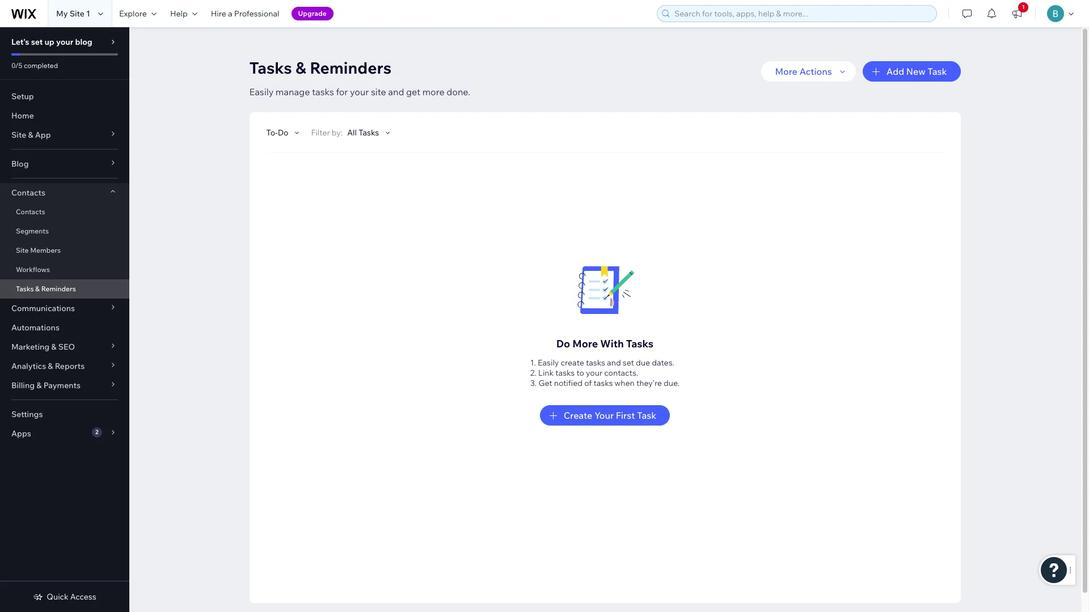 Task type: describe. For each thing, give the bounding box(es) containing it.
segments
[[16, 227, 49, 235]]

done.
[[447, 86, 470, 98]]

site & app
[[11, 130, 51, 140]]

apps
[[11, 429, 31, 439]]

add new task
[[887, 66, 947, 77]]

notified
[[554, 378, 583, 389]]

quick access
[[47, 592, 96, 603]]

2.
[[530, 368, 537, 378]]

analytics & reports button
[[0, 357, 129, 376]]

segments link
[[0, 222, 129, 241]]

seo
[[58, 342, 75, 352]]

reminders inside sidebar element
[[41, 285, 76, 293]]

add
[[887, 66, 905, 77]]

up
[[45, 37, 54, 47]]

home link
[[0, 106, 129, 125]]

analytics
[[11, 361, 46, 372]]

contacts link
[[0, 203, 129, 222]]

by:
[[332, 128, 343, 138]]

actions
[[800, 66, 832, 77]]

and inside 1. easily create tasks and set due dates. 2. link tasks to your contacts. 3. get notified of tasks when they're due.
[[607, 358, 621, 368]]

& for analytics & reports dropdown button
[[48, 361, 53, 372]]

a
[[228, 9, 232, 19]]

to-
[[266, 128, 278, 138]]

tasks right of
[[594, 378, 613, 389]]

hire a professional
[[211, 9, 279, 19]]

let's
[[11, 37, 29, 47]]

settings
[[11, 410, 43, 420]]

marketing & seo button
[[0, 338, 129, 357]]

access
[[70, 592, 96, 603]]

& for the billing & payments popup button
[[36, 381, 42, 391]]

workflows link
[[0, 260, 129, 280]]

tasks right all
[[359, 128, 379, 138]]

contacts for the contacts link
[[16, 208, 45, 216]]

professional
[[234, 9, 279, 19]]

Search for tools, apps, help & more... field
[[671, 6, 933, 22]]

manage
[[276, 86, 310, 98]]

& for marketing & seo dropdown button
[[51, 342, 56, 352]]

first
[[616, 410, 635, 422]]

blog
[[75, 37, 92, 47]]

easily manage tasks for your site and get more done.
[[249, 86, 470, 98]]

my
[[56, 9, 68, 19]]

tasks left for
[[312, 86, 334, 98]]

contacts button
[[0, 183, 129, 203]]

blog button
[[0, 154, 129, 174]]

add new task button
[[863, 61, 961, 82]]

billing
[[11, 381, 35, 391]]

due
[[636, 358, 650, 368]]

home
[[11, 111, 34, 121]]

of
[[585, 378, 592, 389]]

more actions button
[[762, 61, 856, 82]]

your
[[595, 410, 614, 422]]

tasks up due
[[626, 338, 654, 351]]

when
[[615, 378, 635, 389]]

create your first task
[[564, 410, 657, 422]]

help button
[[163, 0, 204, 27]]

site members
[[16, 246, 61, 255]]

set inside 1. easily create tasks and set due dates. 2. link tasks to your contacts. 3. get notified of tasks when they're due.
[[623, 358, 634, 368]]

1 vertical spatial task
[[637, 410, 657, 422]]

0/5
[[11, 61, 22, 70]]

1 horizontal spatial tasks & reminders
[[249, 58, 392, 78]]

link
[[538, 368, 554, 378]]

site
[[371, 86, 386, 98]]

1 horizontal spatial task
[[928, 66, 947, 77]]

setup link
[[0, 87, 129, 106]]

my site 1
[[56, 9, 90, 19]]

site members link
[[0, 241, 129, 260]]

get
[[539, 378, 552, 389]]

filter
[[311, 128, 330, 138]]

settings link
[[0, 405, 129, 424]]

1 button
[[1005, 0, 1030, 27]]

let's set up your blog
[[11, 37, 92, 47]]

members
[[30, 246, 61, 255]]

marketing
[[11, 342, 49, 352]]

& for site & app "popup button"
[[28, 130, 33, 140]]

communications
[[11, 304, 75, 314]]

to
[[577, 368, 584, 378]]

0 vertical spatial easily
[[249, 86, 274, 98]]

1. easily create tasks and set due dates. 2. link tasks to your contacts. 3. get notified of tasks when they're due.
[[530, 358, 680, 389]]

do more with tasks
[[557, 338, 654, 351]]

1 inside button
[[1022, 3, 1025, 11]]

0 vertical spatial site
[[70, 9, 84, 19]]



Task type: locate. For each thing, give the bounding box(es) containing it.
1 vertical spatial tasks & reminders
[[16, 285, 76, 293]]

1.
[[530, 358, 536, 368]]

1 vertical spatial and
[[607, 358, 621, 368]]

site right my
[[70, 9, 84, 19]]

0 horizontal spatial do
[[278, 128, 288, 138]]

0 horizontal spatial more
[[573, 338, 598, 351]]

contacts
[[11, 188, 45, 198], [16, 208, 45, 216]]

tasks inside sidebar element
[[16, 285, 34, 293]]

1 horizontal spatial more
[[775, 66, 798, 77]]

site for site & app
[[11, 130, 26, 140]]

upgrade button
[[291, 7, 334, 20]]

2
[[95, 429, 99, 436]]

do left filter
[[278, 128, 288, 138]]

payments
[[43, 381, 81, 391]]

quick access button
[[33, 592, 96, 603]]

create your first task button
[[540, 406, 670, 426]]

explore
[[119, 9, 147, 19]]

0 horizontal spatial and
[[388, 86, 404, 98]]

your right for
[[350, 86, 369, 98]]

& right billing
[[36, 381, 42, 391]]

your inside sidebar element
[[56, 37, 73, 47]]

do up create
[[557, 338, 570, 351]]

easily inside 1. easily create tasks and set due dates. 2. link tasks to your contacts. 3. get notified of tasks when they're due.
[[538, 358, 559, 368]]

contacts up segments
[[16, 208, 45, 216]]

contacts for contacts popup button
[[11, 188, 45, 198]]

reminders down workflows 'link' at the top left of page
[[41, 285, 76, 293]]

all tasks button
[[347, 128, 393, 138]]

more actions
[[775, 66, 832, 77]]

0 vertical spatial contacts
[[11, 188, 45, 198]]

3.
[[530, 378, 537, 389]]

0 horizontal spatial your
[[56, 37, 73, 47]]

set inside sidebar element
[[31, 37, 43, 47]]

dates.
[[652, 358, 675, 368]]

1 vertical spatial easily
[[538, 358, 559, 368]]

0 vertical spatial and
[[388, 86, 404, 98]]

0 vertical spatial do
[[278, 128, 288, 138]]

with
[[601, 338, 624, 351]]

reminders up for
[[310, 58, 392, 78]]

tasks
[[312, 86, 334, 98], [586, 358, 605, 368], [556, 368, 575, 378], [594, 378, 613, 389]]

more left actions
[[775, 66, 798, 77]]

billing & payments
[[11, 381, 81, 391]]

tasks & reminders up for
[[249, 58, 392, 78]]

create
[[564, 410, 593, 422]]

0 vertical spatial task
[[928, 66, 947, 77]]

contacts.
[[605, 368, 638, 378]]

to-do
[[266, 128, 288, 138]]

more up create
[[573, 338, 598, 351]]

tasks
[[249, 58, 292, 78], [359, 128, 379, 138], [16, 285, 34, 293], [626, 338, 654, 351]]

0 horizontal spatial set
[[31, 37, 43, 47]]

all tasks
[[347, 128, 379, 138]]

workflows
[[16, 266, 50, 274]]

hire a professional link
[[204, 0, 286, 27]]

& for tasks & reminders link
[[35, 285, 40, 293]]

hire
[[211, 9, 226, 19]]

1 vertical spatial your
[[350, 86, 369, 98]]

create
[[561, 358, 584, 368]]

1 vertical spatial set
[[623, 358, 634, 368]]

for
[[336, 86, 348, 98]]

2 horizontal spatial your
[[586, 368, 603, 378]]

billing & payments button
[[0, 376, 129, 396]]

& inside popup button
[[36, 381, 42, 391]]

0 horizontal spatial tasks & reminders
[[16, 285, 76, 293]]

help
[[170, 9, 188, 19]]

0 vertical spatial your
[[56, 37, 73, 47]]

contacts down blog
[[11, 188, 45, 198]]

1 vertical spatial contacts
[[16, 208, 45, 216]]

0 horizontal spatial task
[[637, 410, 657, 422]]

more
[[423, 86, 445, 98]]

0 vertical spatial set
[[31, 37, 43, 47]]

site inside "popup button"
[[11, 130, 26, 140]]

automations link
[[0, 318, 129, 338]]

easily
[[249, 86, 274, 98], [538, 358, 559, 368]]

your right to
[[586, 368, 603, 378]]

tasks & reminders up communications
[[16, 285, 76, 293]]

site down home
[[11, 130, 26, 140]]

0 horizontal spatial easily
[[249, 86, 274, 98]]

all
[[347, 128, 357, 138]]

more
[[775, 66, 798, 77], [573, 338, 598, 351]]

1 horizontal spatial and
[[607, 358, 621, 368]]

blog
[[11, 159, 29, 169]]

reports
[[55, 361, 85, 372]]

app
[[35, 130, 51, 140]]

more inside button
[[775, 66, 798, 77]]

task right new
[[928, 66, 947, 77]]

& up manage
[[296, 58, 306, 78]]

tasks right to
[[586, 358, 605, 368]]

site for site members
[[16, 246, 29, 255]]

&
[[296, 58, 306, 78], [28, 130, 33, 140], [35, 285, 40, 293], [51, 342, 56, 352], [48, 361, 53, 372], [36, 381, 42, 391]]

quick
[[47, 592, 68, 603]]

1 vertical spatial do
[[557, 338, 570, 351]]

0/5 completed
[[11, 61, 58, 70]]

1 horizontal spatial set
[[623, 358, 634, 368]]

they're
[[637, 378, 662, 389]]

reminders
[[310, 58, 392, 78], [41, 285, 76, 293]]

tasks left to
[[556, 368, 575, 378]]

& left seo
[[51, 342, 56, 352]]

task
[[928, 66, 947, 77], [637, 410, 657, 422]]

easily right 1.
[[538, 358, 559, 368]]

0 vertical spatial more
[[775, 66, 798, 77]]

completed
[[24, 61, 58, 70]]

1 horizontal spatial reminders
[[310, 58, 392, 78]]

& inside "popup button"
[[28, 130, 33, 140]]

set left up
[[31, 37, 43, 47]]

setup
[[11, 91, 34, 102]]

and
[[388, 86, 404, 98], [607, 358, 621, 368]]

communications button
[[0, 299, 129, 318]]

task right first
[[637, 410, 657, 422]]

1 vertical spatial more
[[573, 338, 598, 351]]

your right up
[[56, 37, 73, 47]]

easily left manage
[[249, 86, 274, 98]]

marketing & seo
[[11, 342, 75, 352]]

1 horizontal spatial your
[[350, 86, 369, 98]]

site down segments
[[16, 246, 29, 255]]

0 horizontal spatial reminders
[[41, 285, 76, 293]]

tasks up manage
[[249, 58, 292, 78]]

tasks & reminders link
[[0, 280, 129, 299]]

your
[[56, 37, 73, 47], [350, 86, 369, 98], [586, 368, 603, 378]]

tasks down 'workflows'
[[16, 285, 34, 293]]

sidebar element
[[0, 27, 129, 613]]

& left reports
[[48, 361, 53, 372]]

site
[[70, 9, 84, 19], [11, 130, 26, 140], [16, 246, 29, 255]]

analytics & reports
[[11, 361, 85, 372]]

& left app on the left of page
[[28, 130, 33, 140]]

site & app button
[[0, 125, 129, 145]]

your inside 1. easily create tasks and set due dates. 2. link tasks to your contacts. 3. get notified of tasks when they're due.
[[586, 368, 603, 378]]

& down 'workflows'
[[35, 285, 40, 293]]

tasks & reminders inside sidebar element
[[16, 285, 76, 293]]

set left due
[[623, 358, 634, 368]]

2 vertical spatial your
[[586, 368, 603, 378]]

and left get
[[388, 86, 404, 98]]

and down the with
[[607, 358, 621, 368]]

to-do button
[[266, 128, 302, 138]]

set
[[31, 37, 43, 47], [623, 358, 634, 368]]

contacts inside popup button
[[11, 188, 45, 198]]

0 horizontal spatial 1
[[86, 9, 90, 19]]

1 horizontal spatial do
[[557, 338, 570, 351]]

1 vertical spatial reminders
[[41, 285, 76, 293]]

automations
[[11, 323, 60, 333]]

due.
[[664, 378, 680, 389]]

1 horizontal spatial easily
[[538, 358, 559, 368]]

0 vertical spatial reminders
[[310, 58, 392, 78]]

1 horizontal spatial 1
[[1022, 3, 1025, 11]]

1 vertical spatial site
[[11, 130, 26, 140]]

filter by:
[[311, 128, 343, 138]]

2 vertical spatial site
[[16, 246, 29, 255]]

0 vertical spatial tasks & reminders
[[249, 58, 392, 78]]

upgrade
[[298, 9, 327, 18]]

do
[[278, 128, 288, 138], [557, 338, 570, 351]]



Task type: vqa. For each thing, say whether or not it's contained in the screenshot.
Tiktok, within Pixel Conversion Tracking Track Ad Sales For Pinterest , Tiktok, Twitter
no



